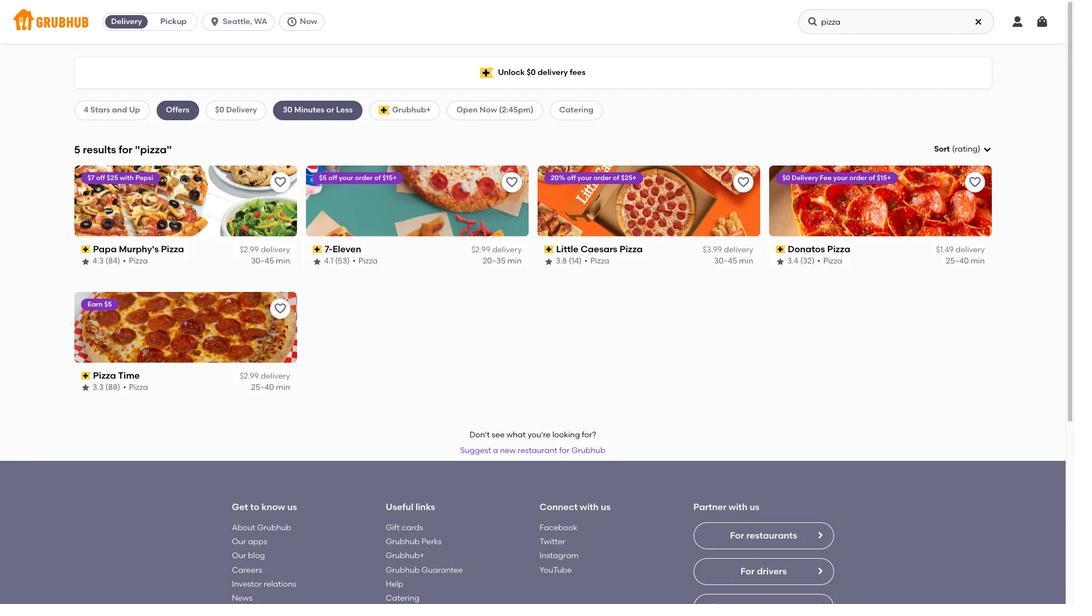 Task type: locate. For each thing, give the bounding box(es) containing it.
5
[[74, 143, 80, 156]]

3 right image from the top
[[816, 603, 824, 604]]

right image
[[816, 531, 824, 540], [816, 567, 824, 576], [816, 603, 824, 604]]

0 vertical spatial grubhub+
[[392, 105, 431, 115]]

save this restaurant button for papa murphy's pizza
[[270, 172, 290, 192]]

star icon image for little caesars pizza
[[544, 257, 553, 266]]

0 vertical spatial our
[[232, 537, 246, 547]]

• pizza for eleven
[[353, 256, 378, 266]]

0 horizontal spatial with
[[120, 174, 134, 182]]

about grubhub our apps our blog careers investor relations news
[[232, 523, 296, 603]]

save this restaurant image for 7-eleven
[[505, 176, 518, 189]]

delivery for donatos pizza
[[956, 245, 985, 255]]

save this restaurant button
[[270, 172, 290, 192], [502, 172, 522, 192], [733, 172, 753, 192], [965, 172, 985, 192], [270, 299, 290, 319]]

4 stars and up
[[84, 105, 140, 115]]

1 vertical spatial catering
[[386, 594, 420, 603]]

our up careers
[[232, 551, 246, 561]]

subscription pass image
[[544, 246, 554, 254], [776, 246, 786, 254]]

• pizza down the caesars
[[585, 256, 610, 266]]

• pizza for time
[[123, 383, 148, 392]]

us for connect with us
[[601, 502, 611, 513]]

2 us from the left
[[601, 502, 611, 513]]

2 horizontal spatial of
[[869, 174, 875, 182]]

2 vertical spatial right image
[[816, 603, 824, 604]]

grubhub+ down grubhub perks link at left
[[386, 551, 424, 561]]

grubhub down for?
[[572, 446, 606, 456]]

30–45 min
[[251, 256, 290, 266], [714, 256, 753, 266]]

1 horizontal spatial now
[[480, 105, 497, 115]]

0 horizontal spatial subscription pass image
[[544, 246, 554, 254]]

save this restaurant image for donatos pizza
[[968, 176, 982, 189]]

less
[[336, 105, 353, 115]]

subscription pass image for little caesars pizza
[[544, 246, 554, 254]]

connect with us
[[540, 502, 611, 513]]

$2.99 for 7-eleven
[[471, 245, 491, 255]]

2 30–45 from the left
[[714, 256, 737, 266]]

0 horizontal spatial grubhub plus flag logo image
[[379, 106, 390, 115]]

pickup button
[[150, 13, 197, 31]]

pepsi
[[135, 174, 153, 182]]

save this restaurant image
[[273, 176, 287, 189], [968, 176, 982, 189], [273, 302, 287, 315]]

pizza down 'little caesars pizza'
[[590, 256, 610, 266]]

catering down help
[[386, 594, 420, 603]]

3.8
[[556, 256, 567, 266]]

order for eleven
[[355, 174, 373, 182]]

2 subscription pass image from the left
[[776, 246, 786, 254]]

3.4 (32)
[[788, 256, 815, 266]]

1 30–45 from the left
[[251, 256, 274, 266]]

main navigation navigation
[[0, 0, 1066, 44]]

$0 delivery
[[215, 105, 257, 115]]

$25
[[107, 174, 118, 182]]

order
[[355, 174, 373, 182], [594, 174, 611, 182], [849, 174, 867, 182]]

4
[[84, 105, 89, 115]]

1 us from the left
[[287, 502, 297, 513]]

$0 right unlock
[[527, 68, 536, 77]]

for for for drivers
[[741, 566, 755, 577]]

2 vertical spatial delivery
[[792, 174, 818, 182]]

perks
[[422, 537, 442, 547]]

svg image inside now button
[[286, 16, 298, 27]]

connect
[[540, 502, 578, 513]]

1 vertical spatial grubhub plus flag logo image
[[379, 106, 390, 115]]

1 vertical spatial $0
[[215, 105, 224, 115]]

• for caesars
[[585, 256, 588, 266]]

of for caesars
[[613, 174, 620, 182]]

of for eleven
[[374, 174, 381, 182]]

investor
[[232, 580, 262, 589]]

svg image right wa in the top left of the page
[[286, 16, 298, 27]]

0 horizontal spatial 25–40 min
[[251, 383, 290, 392]]

1 horizontal spatial 25–40
[[946, 256, 969, 266]]

1 subscription pass image from the left
[[544, 246, 554, 254]]

0 vertical spatial right image
[[816, 531, 824, 540]]

0 vertical spatial for
[[119, 143, 133, 156]]

right image inside for restaurants link
[[816, 531, 824, 540]]

1 vertical spatial for
[[559, 446, 570, 456]]

2 off from the left
[[328, 174, 337, 182]]

0 vertical spatial delivery
[[111, 17, 142, 26]]

partner
[[694, 502, 727, 513]]

2 vertical spatial $0
[[783, 174, 790, 182]]

1 horizontal spatial your
[[578, 174, 592, 182]]

1 horizontal spatial $15+
[[877, 174, 891, 182]]

seattle, wa
[[223, 17, 267, 26]]

2 horizontal spatial delivery
[[792, 174, 818, 182]]

grubhub plus flag logo image left unlock
[[480, 67, 494, 78]]

save this restaurant button for 7-eleven
[[502, 172, 522, 192]]

grubhub down know at the bottom left of page
[[257, 523, 291, 533]]

min for 7-eleven
[[508, 256, 522, 266]]

0 horizontal spatial $5
[[104, 300, 112, 308]]

7-eleven logo image
[[306, 166, 528, 237]]

useful
[[386, 502, 413, 513]]

• right (14)
[[585, 256, 588, 266]]

0 horizontal spatial us
[[287, 502, 297, 513]]

0 horizontal spatial your
[[339, 174, 353, 182]]

$2.99
[[240, 245, 259, 255], [471, 245, 491, 255], [240, 372, 259, 381]]

star icon image
[[81, 257, 90, 266], [313, 257, 321, 266], [544, 257, 553, 266], [776, 257, 785, 266], [81, 384, 90, 392]]

suggest a new restaurant for grubhub button
[[455, 441, 611, 461]]

• right (88)
[[123, 383, 126, 392]]

star icon image for 7-eleven
[[313, 257, 321, 266]]

your for caesars
[[578, 174, 592, 182]]

1 horizontal spatial of
[[613, 174, 620, 182]]

0 vertical spatial catering
[[559, 105, 594, 115]]

2 30–45 min from the left
[[714, 256, 753, 266]]

us
[[287, 502, 297, 513], [601, 502, 611, 513], [750, 502, 760, 513]]

for
[[119, 143, 133, 156], [559, 446, 570, 456]]

2 our from the top
[[232, 551, 246, 561]]

subscription pass image for donatos pizza
[[776, 246, 786, 254]]

2 $15+ from the left
[[877, 174, 891, 182]]

grubhub plus flag logo image right the 'less'
[[379, 106, 390, 115]]

$2.99 delivery
[[240, 245, 290, 255], [471, 245, 522, 255], [240, 372, 290, 381]]

1 horizontal spatial save this restaurant image
[[737, 176, 750, 189]]

2 save this restaurant image from the left
[[737, 176, 750, 189]]

catering
[[559, 105, 594, 115], [386, 594, 420, 603]]

star icon image left 4.3
[[81, 257, 90, 266]]

$25+
[[621, 174, 637, 182]]

1 horizontal spatial off
[[328, 174, 337, 182]]

20%
[[551, 174, 565, 182]]

us up for restaurants
[[750, 502, 760, 513]]

1 horizontal spatial us
[[601, 502, 611, 513]]

$0 left fee
[[783, 174, 790, 182]]

1 horizontal spatial delivery
[[226, 105, 257, 115]]

for down partner with us
[[730, 530, 744, 541]]

30–45 min for little caesars pizza
[[714, 256, 753, 266]]

pizza down time
[[129, 383, 148, 392]]

1 vertical spatial right image
[[816, 567, 824, 576]]

star icon image left 3.3
[[81, 384, 90, 392]]

(53)
[[335, 256, 350, 266]]

30–45 for papa murphy's pizza
[[251, 256, 274, 266]]

2 horizontal spatial your
[[833, 174, 848, 182]]

0 horizontal spatial svg image
[[286, 16, 298, 27]]

subscription pass image
[[81, 246, 91, 254], [313, 246, 322, 254], [81, 372, 91, 380]]

0 horizontal spatial catering
[[386, 594, 420, 603]]

1 horizontal spatial with
[[580, 502, 599, 513]]

for left the "drivers"
[[741, 566, 755, 577]]

$3.99 delivery
[[703, 245, 753, 255]]

donatos
[[788, 244, 825, 254]]

sort
[[934, 144, 950, 154]]

us right know at the bottom left of page
[[287, 502, 297, 513]]

0 horizontal spatial off
[[96, 174, 105, 182]]

0 horizontal spatial of
[[374, 174, 381, 182]]

offers
[[166, 105, 189, 115]]

star icon image left "3.4"
[[776, 257, 785, 266]]

4.3
[[93, 256, 104, 266]]

• pizza down "eleven"
[[353, 256, 378, 266]]

(2:45pm)
[[499, 105, 534, 115]]

1 horizontal spatial order
[[594, 174, 611, 182]]

1 save this restaurant image from the left
[[505, 176, 518, 189]]

0 horizontal spatial save this restaurant image
[[505, 176, 518, 189]]

3.3 (88)
[[93, 383, 120, 392]]

1 your from the left
[[339, 174, 353, 182]]

you're
[[528, 430, 551, 440]]

3 us from the left
[[750, 502, 760, 513]]

1 horizontal spatial 30–45
[[714, 256, 737, 266]]

papa murphy's pizza logo image
[[74, 166, 297, 237]]

0 vertical spatial svg image
[[286, 16, 298, 27]]

0 horizontal spatial $15+
[[383, 174, 397, 182]]

0 horizontal spatial $0
[[215, 105, 224, 115]]

minutes
[[294, 105, 325, 115]]

2 right image from the top
[[816, 567, 824, 576]]

useful links
[[386, 502, 435, 513]]

• right (32)
[[818, 256, 821, 266]]

pizza down "eleven"
[[359, 256, 378, 266]]

star icon image left the 4.1
[[313, 257, 321, 266]]

delivery left 30
[[226, 105, 257, 115]]

delivery left fee
[[792, 174, 818, 182]]

2 horizontal spatial $0
[[783, 174, 790, 182]]

0 horizontal spatial 30–45 min
[[251, 256, 290, 266]]

svg image
[[1011, 15, 1025, 29], [1036, 15, 1049, 29], [209, 16, 221, 27], [807, 16, 819, 27], [974, 17, 983, 26]]

a
[[493, 446, 498, 456]]

2 horizontal spatial off
[[567, 174, 576, 182]]

$0 for $0 delivery fee your order of $15+
[[783, 174, 790, 182]]

cards
[[402, 523, 423, 533]]

30–45 for little caesars pizza
[[714, 256, 737, 266]]

subscription pass image left pizza time
[[81, 372, 91, 380]]

instagram
[[540, 551, 579, 561]]

with right partner
[[729, 502, 748, 513]]

papa murphy's pizza
[[93, 244, 184, 254]]

0 vertical spatial now
[[300, 17, 317, 26]]

now inside 5 results for "pizza" main content
[[480, 105, 497, 115]]

us right connect
[[601, 502, 611, 513]]

subscription pass image left papa
[[81, 246, 91, 254]]

restaurant
[[518, 446, 558, 456]]

careers
[[232, 566, 262, 575]]

0 horizontal spatial order
[[355, 174, 373, 182]]

3 order from the left
[[849, 174, 867, 182]]

stars
[[90, 105, 110, 115]]

with right $25 at the left top of the page
[[120, 174, 134, 182]]

unlock $0 delivery fees
[[498, 68, 586, 77]]

$0 right the offers
[[215, 105, 224, 115]]

now right open
[[480, 105, 497, 115]]

1 horizontal spatial $5
[[319, 174, 327, 182]]

for down looking
[[559, 446, 570, 456]]

twitter
[[540, 537, 565, 547]]

3 off from the left
[[567, 174, 576, 182]]

none field containing sort
[[934, 144, 992, 155]]

2 your from the left
[[578, 174, 592, 182]]

1 of from the left
[[374, 174, 381, 182]]

subscription pass image left donatos
[[776, 246, 786, 254]]

now right wa in the top left of the page
[[300, 17, 317, 26]]

help link
[[386, 580, 403, 589]]

gift cards link
[[386, 523, 423, 533]]

1 vertical spatial now
[[480, 105, 497, 115]]

star icon image for donatos pizza
[[776, 257, 785, 266]]

1 vertical spatial svg image
[[983, 145, 992, 154]]

grubhub+ left open
[[392, 105, 431, 115]]

grubhub+ inside gift cards grubhub perks grubhub+ grubhub guarantee help catering
[[386, 551, 424, 561]]

for for for restaurants
[[730, 530, 744, 541]]

svg image
[[286, 16, 298, 27], [983, 145, 992, 154]]

for right results
[[119, 143, 133, 156]]

grubhub+
[[392, 105, 431, 115], [386, 551, 424, 561]]

order for caesars
[[594, 174, 611, 182]]

0 vertical spatial for
[[730, 530, 744, 541]]

our down "about"
[[232, 537, 246, 547]]

with right connect
[[580, 502, 599, 513]]

restaurants
[[747, 530, 797, 541]]

save this restaurant button for pizza time
[[270, 299, 290, 319]]

delivery left pickup
[[111, 17, 142, 26]]

$2.99 for papa murphy's pizza
[[240, 245, 259, 255]]

off for papa
[[96, 174, 105, 182]]

2 order from the left
[[594, 174, 611, 182]]

0 horizontal spatial delivery
[[111, 17, 142, 26]]

1 horizontal spatial 25–40 min
[[946, 256, 985, 266]]

1 horizontal spatial $0
[[527, 68, 536, 77]]

grubhub plus flag logo image for unlock $0 delivery fees
[[480, 67, 494, 78]]

0 vertical spatial grubhub plus flag logo image
[[480, 67, 494, 78]]

• for pizza
[[818, 256, 821, 266]]

$2.99 for pizza time
[[240, 372, 259, 381]]

1 off from the left
[[96, 174, 105, 182]]

catering down fees
[[559, 105, 594, 115]]

1 order from the left
[[355, 174, 373, 182]]

1 horizontal spatial for
[[559, 446, 570, 456]]

1 horizontal spatial grubhub plus flag logo image
[[480, 67, 494, 78]]

grubhub inside button
[[572, 446, 606, 456]]

• right the '(53)'
[[353, 256, 356, 266]]

pizza time
[[93, 370, 140, 381]]

$2.99 delivery for papa murphy's pizza
[[240, 245, 290, 255]]

grubhub plus flag logo image for grubhub+
[[379, 106, 390, 115]]

eleven
[[333, 244, 361, 254]]

min
[[276, 256, 290, 266], [508, 256, 522, 266], [739, 256, 753, 266], [971, 256, 985, 266], [276, 383, 290, 392]]

help
[[386, 580, 403, 589]]

1 horizontal spatial 30–45 min
[[714, 256, 753, 266]]

with
[[120, 174, 134, 182], [580, 502, 599, 513], [729, 502, 748, 513]]

guarantee
[[422, 566, 463, 575]]

1 vertical spatial 25–40
[[251, 383, 274, 392]]

2 horizontal spatial us
[[750, 502, 760, 513]]

3 your from the left
[[833, 174, 848, 182]]

•
[[123, 256, 126, 266], [353, 256, 356, 266], [585, 256, 588, 266], [818, 256, 821, 266], [123, 383, 126, 392]]

3.3
[[93, 383, 104, 392]]

1 vertical spatial grubhub+
[[386, 551, 424, 561]]

pizza time logo image
[[74, 292, 297, 363]]

25–40 min
[[946, 256, 985, 266], [251, 383, 290, 392]]

2 of from the left
[[613, 174, 620, 182]]

delivery inside button
[[111, 17, 142, 26]]

save this restaurant image for little caesars pizza
[[737, 176, 750, 189]]

your for eleven
[[339, 174, 353, 182]]

1 vertical spatial our
[[232, 551, 246, 561]]

20–35 min
[[483, 256, 522, 266]]

1 right image from the top
[[816, 531, 824, 540]]

3 of from the left
[[869, 174, 875, 182]]

1 vertical spatial for
[[741, 566, 755, 577]]

• right (84)
[[123, 256, 126, 266]]

delivery for $0 delivery
[[226, 105, 257, 115]]

now
[[300, 17, 317, 26], [480, 105, 497, 115]]

$0 delivery fee your order of $15+
[[783, 174, 891, 182]]

(14)
[[569, 256, 582, 266]]

drivers
[[757, 566, 787, 577]]

2 horizontal spatial order
[[849, 174, 867, 182]]

0 vertical spatial 25–40 min
[[946, 256, 985, 266]]

subscription pass image left little
[[544, 246, 554, 254]]

4.1
[[324, 256, 333, 266]]

0 horizontal spatial 25–40
[[251, 383, 274, 392]]

1 vertical spatial delivery
[[226, 105, 257, 115]]

1 30–45 min from the left
[[251, 256, 290, 266]]

0 horizontal spatial 30–45
[[251, 256, 274, 266]]

pizza right the caesars
[[620, 244, 643, 254]]

2 horizontal spatial with
[[729, 502, 748, 513]]

relations
[[264, 580, 296, 589]]

4.3 (84)
[[93, 256, 120, 266]]

for drivers link
[[694, 558, 834, 585]]

delivery for papa murphy's pizza
[[261, 245, 290, 255]]

save this restaurant image
[[505, 176, 518, 189], [737, 176, 750, 189]]

$7
[[88, 174, 95, 182]]

right image inside for drivers link
[[816, 567, 824, 576]]

grubhub plus flag logo image
[[480, 67, 494, 78], [379, 106, 390, 115]]

svg image right )
[[983, 145, 992, 154]]

1 horizontal spatial subscription pass image
[[776, 246, 786, 254]]

• pizza down time
[[123, 383, 148, 392]]

25–40 min for donatos pizza
[[946, 256, 985, 266]]

about grubhub link
[[232, 523, 291, 533]]

0 vertical spatial 25–40
[[946, 256, 969, 266]]

0 horizontal spatial now
[[300, 17, 317, 26]]

None field
[[934, 144, 992, 155]]

pizza down papa murphy's pizza
[[129, 256, 148, 266]]

save this restaurant image for papa murphy's pizza
[[273, 176, 287, 189]]

subscription pass image for pizza time
[[81, 372, 91, 380]]

1 vertical spatial 25–40 min
[[251, 383, 290, 392]]

• pizza down the donatos pizza at the top right of the page
[[818, 256, 843, 266]]

star icon image left the 3.8
[[544, 257, 553, 266]]

gift
[[386, 523, 400, 533]]

delivery button
[[103, 13, 150, 31]]

subscription pass image left 7-
[[313, 246, 322, 254]]

• pizza down papa murphy's pizza
[[123, 256, 148, 266]]



Task type: vqa. For each thing, say whether or not it's contained in the screenshot.
4.3
yes



Task type: describe. For each thing, give the bounding box(es) containing it.
earn
[[88, 300, 103, 308]]

30–45 min for papa murphy's pizza
[[251, 256, 290, 266]]

"pizza"
[[135, 143, 172, 156]]

(84)
[[106, 256, 120, 266]]

0 vertical spatial $5
[[319, 174, 327, 182]]

$0 for $0 delivery
[[215, 105, 224, 115]]

min for little caesars pizza
[[739, 256, 753, 266]]

investor relations link
[[232, 580, 296, 589]]

to
[[250, 502, 259, 513]]

7-
[[325, 244, 333, 254]]

• for time
[[123, 383, 126, 392]]

open now (2:45pm)
[[457, 105, 534, 115]]

open
[[457, 105, 478, 115]]

5 results for "pizza" main content
[[0, 44, 1066, 604]]

our blog link
[[232, 551, 265, 561]]

about
[[232, 523, 255, 533]]

or
[[326, 105, 334, 115]]

grubhub inside about grubhub our apps our blog careers investor relations news
[[257, 523, 291, 533]]

delivery for little caesars pizza
[[724, 245, 753, 255]]

• pizza for murphy's
[[123, 256, 148, 266]]

save this restaurant button for little caesars pizza
[[733, 172, 753, 192]]

0 vertical spatial $0
[[527, 68, 536, 77]]

subscription pass image for papa murphy's pizza
[[81, 246, 91, 254]]

time
[[118, 370, 140, 381]]

1 vertical spatial $5
[[104, 300, 112, 308]]

papa
[[93, 244, 117, 254]]

unlock
[[498, 68, 525, 77]]

• pizza for pizza
[[818, 256, 843, 266]]

and
[[112, 105, 127, 115]]

rating
[[955, 144, 978, 154]]

with for partner with us
[[729, 502, 748, 513]]

• for murphy's
[[123, 256, 126, 266]]

Search for food, convenience, alcohol... search field
[[798, 10, 994, 34]]

$2.99 delivery for 7-eleven
[[471, 245, 522, 255]]

facebook
[[540, 523, 578, 533]]

results
[[83, 143, 116, 156]]

donatos pizza logo image
[[769, 166, 992, 237]]

catering link
[[386, 594, 420, 603]]

right image for for drivers
[[816, 567, 824, 576]]

for inside button
[[559, 446, 570, 456]]

$3.99
[[703, 245, 722, 255]]

svg image inside seattle, wa button
[[209, 16, 221, 27]]

pizza right murphy's
[[161, 244, 184, 254]]

pizza up 3.3 (88)
[[93, 370, 116, 381]]

facebook twitter instagram youtube
[[540, 523, 579, 575]]

gift cards grubhub perks grubhub+ grubhub guarantee help catering
[[386, 523, 463, 603]]

subscription pass image for 7-eleven
[[313, 246, 322, 254]]

3.8 (14)
[[556, 256, 582, 266]]

pickup
[[160, 17, 187, 26]]

25–40 for donatos pizza
[[946, 256, 969, 266]]

right image for for restaurants
[[816, 531, 824, 540]]

$1.49
[[936, 245, 954, 255]]

1 horizontal spatial catering
[[559, 105, 594, 115]]

news link
[[232, 594, 253, 603]]

(88)
[[106, 383, 120, 392]]

none field inside 5 results for "pizza" main content
[[934, 144, 992, 155]]

catering inside gift cards grubhub perks grubhub+ grubhub guarantee help catering
[[386, 594, 420, 603]]

our apps link
[[232, 537, 267, 547]]

3.4
[[788, 256, 798, 266]]

partner with us
[[694, 502, 760, 513]]

for drivers
[[741, 566, 787, 577]]

save this restaurant button for donatos pizza
[[965, 172, 985, 192]]

• for eleven
[[353, 256, 356, 266]]

looking
[[553, 430, 580, 440]]

youtube
[[540, 566, 572, 575]]

25–40 for pizza time
[[251, 383, 274, 392]]

little
[[556, 244, 579, 254]]

delivery for 7-eleven
[[492, 245, 522, 255]]

grubhub down the grubhub+ link
[[386, 566, 420, 575]]

• pizza for caesars
[[585, 256, 610, 266]]

suggest
[[460, 446, 491, 456]]

min for donatos pizza
[[971, 256, 985, 266]]

suggest a new restaurant for grubhub
[[460, 446, 606, 456]]

$2.99 delivery for pizza time
[[240, 372, 290, 381]]

(32)
[[800, 256, 815, 266]]

now button
[[279, 13, 329, 31]]

30 minutes or less
[[283, 105, 353, 115]]

pizza down the donatos pizza at the top right of the page
[[823, 256, 843, 266]]

1 $15+ from the left
[[383, 174, 397, 182]]

news
[[232, 594, 253, 603]]

for restaurants link
[[694, 523, 834, 549]]

careers link
[[232, 566, 262, 575]]

25–40 min for pizza time
[[251, 383, 290, 392]]

$7 off $25 with pepsi
[[88, 174, 153, 182]]

murphy's
[[119, 244, 159, 254]]

with for connect with us
[[580, 502, 599, 513]]

star icon image for pizza time
[[81, 384, 90, 392]]

off for 7-
[[328, 174, 337, 182]]

delivery for $0 delivery fee your order of $15+
[[792, 174, 818, 182]]

know
[[262, 502, 285, 513]]

)
[[978, 144, 981, 154]]

links
[[416, 502, 435, 513]]

30
[[283, 105, 292, 115]]

caesars
[[581, 244, 618, 254]]

off for little
[[567, 174, 576, 182]]

min for pizza time
[[276, 383, 290, 392]]

get
[[232, 502, 248, 513]]

seattle,
[[223, 17, 252, 26]]

grubhub+ link
[[386, 551, 424, 561]]

star icon image for papa murphy's pizza
[[81, 257, 90, 266]]

sort ( rating )
[[934, 144, 981, 154]]

4.1 (53)
[[324, 256, 350, 266]]

us for partner with us
[[750, 502, 760, 513]]

seattle, wa button
[[202, 13, 279, 31]]

pizza right donatos
[[827, 244, 851, 254]]

earn $5
[[88, 300, 112, 308]]

little caesars pizza
[[556, 244, 643, 254]]

don't
[[470, 430, 490, 440]]

(
[[952, 144, 955, 154]]

20–35
[[483, 256, 506, 266]]

little caesars pizza logo image
[[537, 166, 760, 237]]

now inside button
[[300, 17, 317, 26]]

delivery for pizza time
[[261, 372, 290, 381]]

apps
[[248, 537, 267, 547]]

save this restaurant image for pizza time
[[273, 302, 287, 315]]

grubhub down gift cards link
[[386, 537, 420, 547]]

1 our from the top
[[232, 537, 246, 547]]

twitter link
[[540, 537, 565, 547]]

for restaurants
[[730, 530, 797, 541]]

$5 off your order of $15+
[[319, 174, 397, 182]]

up
[[129, 105, 140, 115]]

youtube link
[[540, 566, 572, 575]]

1 horizontal spatial svg image
[[983, 145, 992, 154]]

0 horizontal spatial for
[[119, 143, 133, 156]]

20% off your order of $25+
[[551, 174, 637, 182]]

min for papa murphy's pizza
[[276, 256, 290, 266]]



